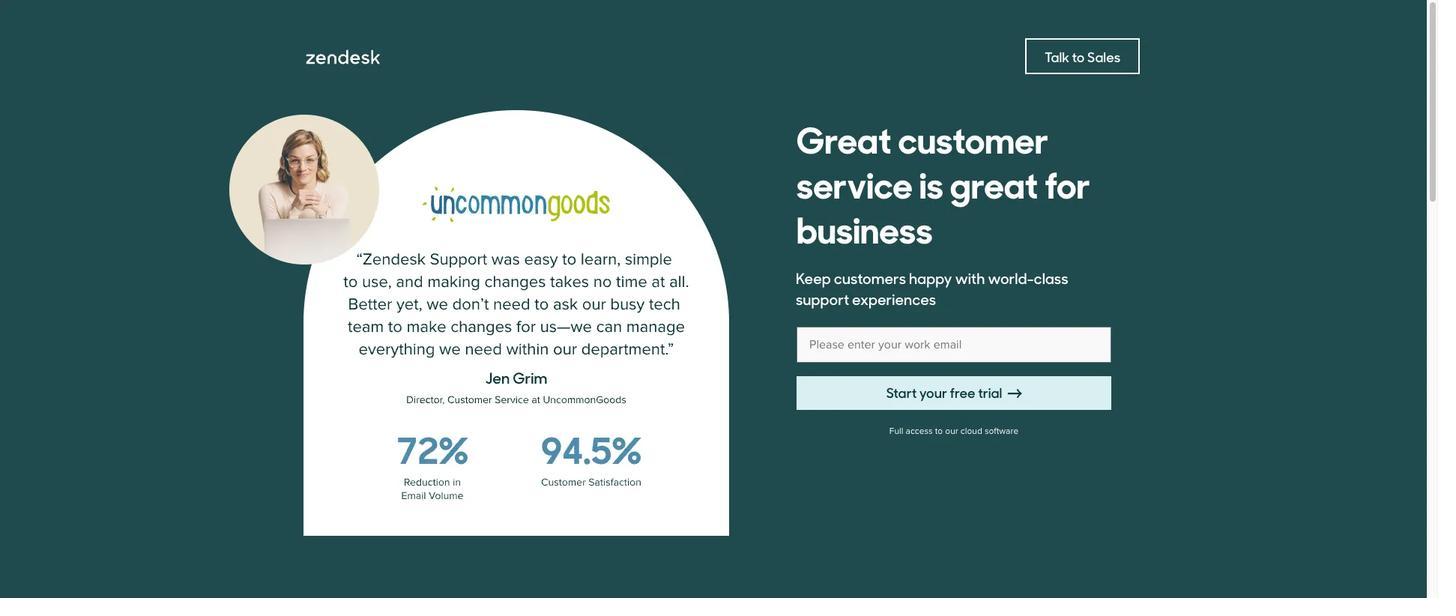Task type: vqa. For each thing, say whether or not it's contained in the screenshot.
the in
no



Task type: locate. For each thing, give the bounding box(es) containing it.
full
[[890, 426, 904, 437]]

talk to sales link
[[1026, 38, 1140, 74]]

1 horizontal spatial to
[[1073, 47, 1085, 66]]

cloud
[[961, 426, 983, 437]]

to right talk
[[1073, 47, 1085, 66]]

keep
[[796, 267, 831, 289]]

to
[[1073, 47, 1085, 66], [935, 426, 943, 437]]

for business
[[797, 156, 1091, 253]]

to left our
[[935, 426, 943, 437]]

full access to our cloud software
[[890, 426, 1019, 437]]

class
[[1034, 267, 1069, 289]]

our
[[946, 426, 959, 437]]

with
[[955, 267, 985, 289]]

great
[[797, 111, 892, 163]]

0 horizontal spatial to
[[935, 426, 943, 437]]

world-
[[988, 267, 1034, 289]]

great
[[950, 156, 1038, 208]]

trial
[[978, 383, 1003, 402]]



Task type: describe. For each thing, give the bounding box(es) containing it.
free
[[950, 383, 976, 402]]

business
[[797, 201, 933, 253]]

your
[[920, 383, 948, 402]]

sales
[[1088, 47, 1121, 66]]

service
[[797, 156, 913, 208]]

customers
[[834, 267, 906, 289]]

keep customers happy with world-class support experiences
[[796, 267, 1069, 310]]

Please enter your work email email field
[[797, 327, 1112, 363]]

is
[[920, 156, 944, 208]]

start your free trial
[[887, 383, 1003, 402]]

access
[[906, 426, 933, 437]]

great customer service is great
[[797, 111, 1049, 208]]

software
[[985, 426, 1019, 437]]

start
[[887, 383, 917, 402]]

zendesk wordmark logo white image
[[306, 49, 381, 65]]

start your free trial button
[[797, 376, 1112, 410]]

talk to sales
[[1045, 47, 1121, 66]]

0 vertical spatial to
[[1073, 47, 1085, 66]]

talk
[[1045, 47, 1070, 66]]

for
[[1045, 156, 1091, 208]]

1 vertical spatial to
[[935, 426, 943, 437]]

happy
[[909, 267, 953, 289]]

customer
[[898, 111, 1049, 163]]

experiences
[[853, 288, 937, 310]]

support
[[796, 288, 850, 310]]



